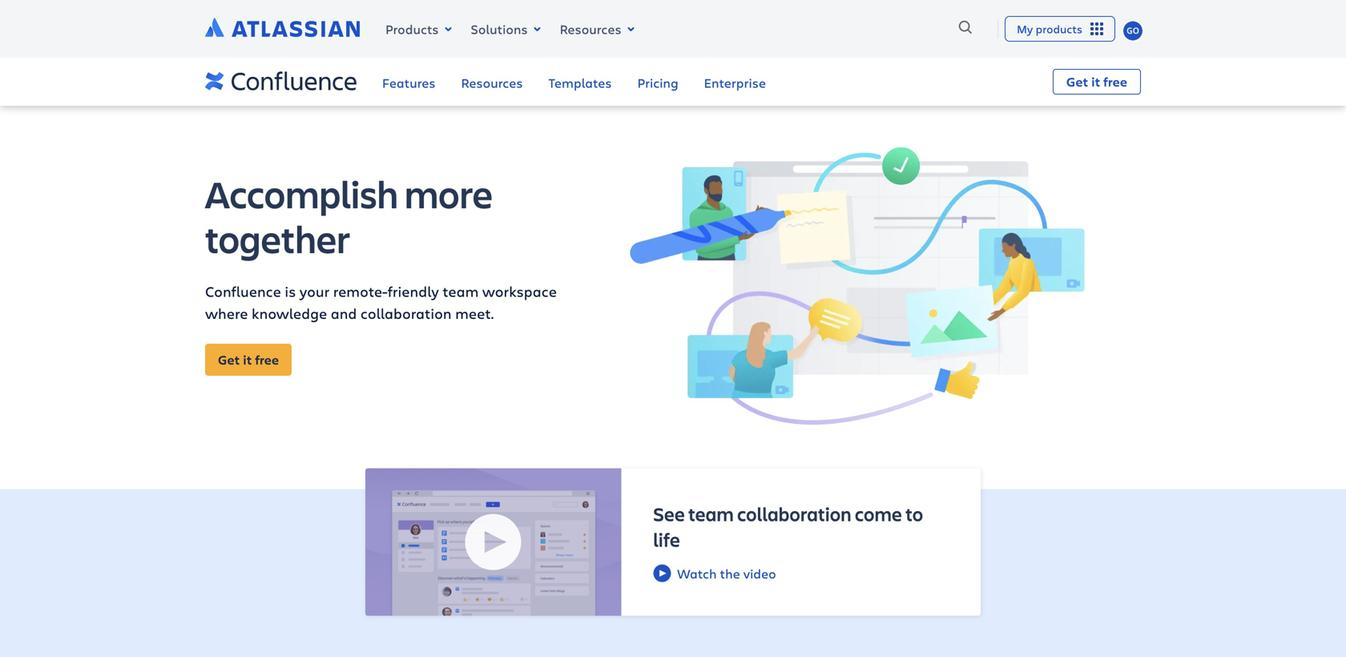 Task type: vqa. For each thing, say whether or not it's contained in the screenshot.
the it
yes



Task type: describe. For each thing, give the bounding box(es) containing it.
app switcher image
[[1087, 19, 1107, 38]]

atlassian logo image
[[205, 16, 360, 42]]

team inside see team collaboration come to life
[[688, 501, 734, 526]]

together
[[205, 213, 350, 264]]

to
[[906, 501, 923, 526]]

resources for leftmost resources link
[[461, 74, 523, 91]]

your
[[300, 282, 330, 301]]

templates
[[549, 74, 612, 91]]

solutions link
[[461, 17, 549, 40]]

collaboration inside confluence is your remote-friendly team workspace where knowledge and collaboration meet.
[[361, 304, 452, 323]]

1 horizontal spatial get it free link
[[1053, 69, 1141, 95]]

confluence is your remote-friendly team workspace where knowledge and collaboration meet.
[[205, 282, 557, 323]]

1 horizontal spatial resources link
[[550, 17, 642, 40]]

see
[[653, 501, 685, 526]]

search image
[[953, 15, 978, 40]]

friendly
[[388, 282, 439, 301]]

enterprise
[[704, 74, 766, 91]]

accomplish
[[205, 168, 398, 219]]

pricing link
[[637, 64, 678, 105]]

get it free for rightmost get it free link
[[1066, 73, 1127, 90]]

is
[[285, 282, 296, 301]]

solutions
[[471, 20, 528, 37]]

free for leftmost get it free link
[[255, 351, 279, 368]]

and
[[331, 304, 357, 323]]

free for rightmost get it free link
[[1104, 73, 1127, 90]]

features
[[382, 74, 436, 91]]

get for leftmost get it free link
[[218, 351, 240, 368]]



Task type: locate. For each thing, give the bounding box(es) containing it.
get it free link down app switcher icon
[[1053, 69, 1141, 95]]

0 vertical spatial it
[[1091, 73, 1100, 90]]

get it free
[[1066, 73, 1127, 90], [218, 351, 279, 368]]

1 vertical spatial it
[[243, 351, 252, 368]]

team inside confluence is your remote-friendly team workspace where knowledge and collaboration meet.
[[443, 282, 479, 301]]

0 horizontal spatial get it free
[[218, 351, 279, 368]]

resources
[[560, 20, 622, 37], [461, 74, 523, 91]]

resources down solutions
[[461, 74, 523, 91]]

resources for rightmost resources link
[[560, 20, 622, 37]]

1 horizontal spatial collaboration
[[737, 501, 852, 526]]

0 horizontal spatial get it free link
[[205, 344, 292, 376]]

it for rightmost get it free link
[[1091, 73, 1100, 90]]

watch
[[677, 565, 717, 582]]

pricing
[[637, 74, 678, 91]]

0 horizontal spatial resources link
[[461, 64, 523, 105]]

remote-
[[333, 282, 388, 301]]

1 vertical spatial get it free link
[[205, 344, 292, 376]]

meet.
[[455, 304, 494, 323]]

0 vertical spatial collaboration
[[361, 304, 452, 323]]

free down knowledge
[[255, 351, 279, 368]]

get down where
[[218, 351, 240, 368]]

it for leftmost get it free link
[[243, 351, 252, 368]]

confluence logo image
[[205, 63, 357, 101]]

1 vertical spatial resources
[[461, 74, 523, 91]]

illustration demonstrating workflows in confluence image
[[630, 131, 1085, 425]]

1 horizontal spatial it
[[1091, 73, 1100, 90]]

get it free down where
[[218, 351, 279, 368]]

accomplish more together
[[205, 168, 493, 264]]

1 horizontal spatial resources
[[560, 20, 622, 37]]

0 vertical spatial free
[[1104, 73, 1127, 90]]

1 horizontal spatial team
[[688, 501, 734, 526]]

resources up templates
[[560, 20, 622, 37]]

0 horizontal spatial get
[[218, 351, 240, 368]]

come
[[855, 501, 902, 526]]

products
[[385, 20, 439, 37]]

1 horizontal spatial get
[[1066, 73, 1088, 90]]

0 vertical spatial get
[[1066, 73, 1088, 90]]

life
[[653, 527, 680, 552]]

get it free link down where
[[205, 344, 292, 376]]

resources link up templates
[[550, 17, 642, 40]]

1 horizontal spatial free
[[1104, 73, 1127, 90]]

more
[[405, 168, 493, 219]]

get for rightmost get it free link
[[1066, 73, 1088, 90]]

products link
[[376, 17, 460, 40]]

collaboration up watch the video link on the bottom of page
[[737, 501, 852, 526]]

0 vertical spatial resources
[[560, 20, 622, 37]]

the
[[720, 565, 740, 582]]

confluence
[[205, 282, 281, 301]]

video
[[743, 565, 776, 582]]

templates link
[[549, 64, 612, 105]]

see team collaboration come to life
[[653, 501, 923, 552]]

get it free for leftmost get it free link
[[218, 351, 279, 368]]

team up 'meet.' on the left top
[[443, 282, 479, 301]]

it down where
[[243, 351, 252, 368]]

gary orlando image
[[1123, 21, 1143, 40]]

1 vertical spatial team
[[688, 501, 734, 526]]

0 vertical spatial get it free
[[1066, 73, 1127, 90]]

team
[[443, 282, 479, 301], [688, 501, 734, 526]]

0 horizontal spatial resources
[[461, 74, 523, 91]]

1 vertical spatial get it free
[[218, 351, 279, 368]]

resources link down solutions
[[461, 64, 523, 105]]

resources link
[[550, 17, 642, 40], [461, 64, 523, 105]]

watch the video
[[677, 565, 776, 582]]

1 horizontal spatial get it free
[[1066, 73, 1127, 90]]

workspace
[[482, 282, 557, 301]]

0 horizontal spatial team
[[443, 282, 479, 301]]

get down app switcher icon
[[1066, 73, 1088, 90]]

knowledge
[[252, 304, 327, 323]]

0 horizontal spatial collaboration
[[361, 304, 452, 323]]

watch the video link
[[653, 564, 949, 583]]

features link
[[382, 64, 436, 105]]

get
[[1066, 73, 1088, 90], [218, 351, 240, 368]]

collaboration down friendly
[[361, 304, 452, 323]]

collaboration inside see team collaboration come to life
[[737, 501, 852, 526]]

0 horizontal spatial free
[[255, 351, 279, 368]]

get it free down app switcher icon
[[1066, 73, 1127, 90]]

0 horizontal spatial it
[[243, 351, 252, 368]]

1 vertical spatial resources link
[[461, 64, 523, 105]]

it
[[1091, 73, 1100, 90], [243, 351, 252, 368]]

it down app switcher icon
[[1091, 73, 1100, 90]]

where
[[205, 304, 248, 323]]

1 vertical spatial get
[[218, 351, 240, 368]]

team right see
[[688, 501, 734, 526]]

get it free link
[[1053, 69, 1141, 95], [205, 344, 292, 376]]

0 vertical spatial resources link
[[550, 17, 642, 40]]

free down gary orlando image
[[1104, 73, 1127, 90]]

free
[[1104, 73, 1127, 90], [255, 351, 279, 368]]

enterprise link
[[704, 64, 766, 105]]

collaboration
[[361, 304, 452, 323], [737, 501, 852, 526]]

1 vertical spatial free
[[255, 351, 279, 368]]

0 vertical spatial team
[[443, 282, 479, 301]]

0 vertical spatial get it free link
[[1053, 69, 1141, 95]]

1 vertical spatial collaboration
[[737, 501, 852, 526]]



